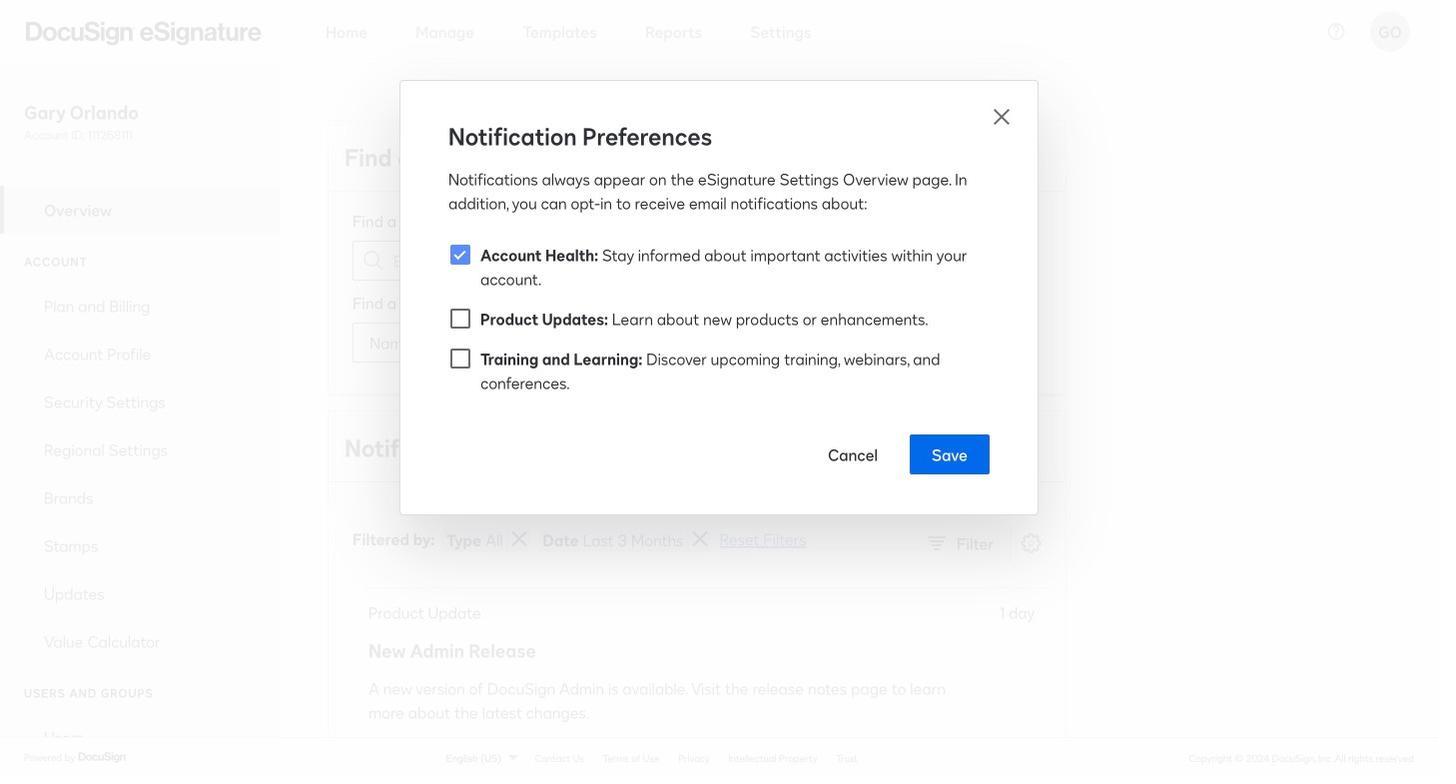 Task type: describe. For each thing, give the bounding box(es) containing it.
Enter keyword text field
[[394, 242, 591, 280]]

docusign image
[[78, 749, 128, 765]]

account element
[[0, 282, 280, 665]]

Enter name text field
[[446, 324, 630, 362]]



Task type: locate. For each thing, give the bounding box(es) containing it.
docusign admin image
[[26, 21, 262, 45]]



Task type: vqa. For each thing, say whether or not it's contained in the screenshot.
auditing element
no



